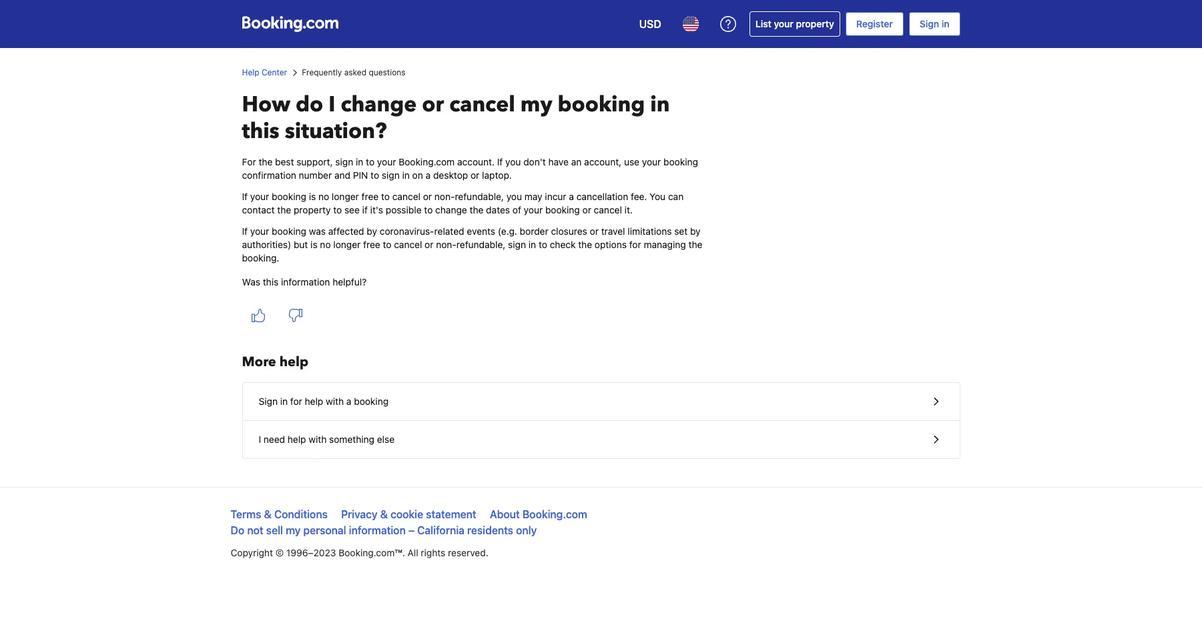 Task type: describe. For each thing, give the bounding box(es) containing it.
this inside how do i change or cancel my booking in this situation?
[[242, 117, 280, 146]]

list your property
[[756, 18, 834, 29]]

and
[[334, 170, 351, 181]]

in inside if your booking was affected by coronavirus-related events (e.g. border closures or travel limitations set by authorities) but is no longer free to cancel or non-refundable, sign in to check the options for managing the booking.
[[529, 239, 536, 250]]

–
[[409, 525, 415, 537]]

is inside if your booking is no longer free to cancel or non-refundable, you may incur a cancellation fee. you can contact the property to see if it's possible to change the dates of your booking or cancel it.
[[309, 191, 316, 202]]

of
[[513, 204, 521, 216]]

help inside button
[[288, 434, 306, 445]]

you inside for the best support, sign in to your booking.com account. if you don't have an account, use your booking confirmation number and pin to sign in on a desktop or laptop.
[[506, 156, 521, 168]]

booking.
[[242, 252, 279, 264]]

fee.
[[631, 191, 647, 202]]

in inside how do i change or cancel my booking in this situation?
[[651, 90, 670, 120]]

booking inside if your booking was affected by coronavirus-related events (e.g. border closures or travel limitations set by authorities) but is no longer free to cancel or non-refundable, sign in to check the options for managing the booking.
[[272, 226, 306, 237]]

(e.g.
[[498, 226, 517, 237]]

authorities)
[[242, 239, 291, 250]]

1 vertical spatial this
[[263, 276, 279, 288]]

it.
[[625, 204, 633, 216]]

if for authorities)
[[242, 226, 248, 237]]

dates
[[486, 204, 510, 216]]

on
[[412, 170, 423, 181]]

confirmation
[[242, 170, 296, 181]]

booking.com inside about booking.com do not sell my personal information – california residents only
[[523, 509, 587, 521]]

longer inside if your booking was affected by coronavirus-related events (e.g. border closures or travel limitations set by authorities) but is no longer free to cancel or non-refundable, sign in to check the options for managing the booking.
[[333, 239, 361, 250]]

do
[[296, 90, 323, 120]]

non- inside if your booking was affected by coronavirus-related events (e.g. border closures or travel limitations set by authorities) but is no longer free to cancel or non-refundable, sign in to check the options for managing the booking.
[[436, 239, 457, 250]]

cookie
[[391, 509, 423, 521]]

personal
[[303, 525, 346, 537]]

no inside if your booking was affected by coronavirus-related events (e.g. border closures or travel limitations set by authorities) but is no longer free to cancel or non-refundable, sign in to check the options for managing the booking.
[[320, 239, 331, 250]]

closures
[[551, 226, 587, 237]]

do not sell my personal information – california residents only link
[[231, 525, 537, 537]]

information inside about booking.com do not sell my personal information – california residents only
[[349, 525, 406, 537]]

incur
[[545, 191, 567, 202]]

& for privacy
[[380, 509, 388, 521]]

your up contact
[[250, 191, 269, 202]]

free inside if your booking was affected by coronavirus-related events (e.g. border closures or travel limitations set by authorities) but is no longer free to cancel or non-refundable, sign in to check the options for managing the booking.
[[363, 239, 380, 250]]

register link
[[846, 12, 904, 36]]

property inside if your booking is no longer free to cancel or non-refundable, you may incur a cancellation fee. you can contact the property to see if it's possible to change the dates of your booking or cancel it.
[[294, 204, 331, 216]]

terms
[[231, 509, 261, 521]]

to down border
[[539, 239, 547, 250]]

events
[[467, 226, 495, 237]]

for inside if your booking was affected by coronavirus-related events (e.g. border closures or travel limitations set by authorities) but is no longer free to cancel or non-refundable, sign in to check the options for managing the booking.
[[629, 239, 641, 250]]

list your property link
[[750, 11, 840, 37]]

my inside how do i change or cancel my booking in this situation?
[[521, 90, 553, 120]]

only
[[516, 525, 537, 537]]

about
[[490, 509, 520, 521]]

center
[[262, 67, 287, 77]]

managing
[[644, 239, 686, 250]]

contact
[[242, 204, 275, 216]]

related
[[434, 226, 464, 237]]

or inside how do i change or cancel my booking in this situation?
[[422, 90, 444, 120]]

travel
[[601, 226, 625, 237]]

privacy & cookie statement link
[[341, 509, 476, 521]]

0 vertical spatial sign
[[335, 156, 353, 168]]

cancel inside how do i change or cancel my booking in this situation?
[[449, 90, 515, 120]]

sign for sign in for help with a booking
[[259, 396, 278, 407]]

2 by from the left
[[690, 226, 701, 237]]

terms & conditions link
[[231, 509, 328, 521]]

sign for sign in
[[920, 18, 939, 29]]

reserved.
[[448, 548, 489, 559]]

your inside if your booking was affected by coronavirus-related events (e.g. border closures or travel limitations set by authorities) but is no longer free to cancel or non-refundable, sign in to check the options for managing the booking.
[[250, 226, 269, 237]]

booking.com inside for the best support, sign in to your booking.com account. if you don't have an account, use your booking confirmation number and pin to sign in on a desktop or laptop.
[[399, 156, 455, 168]]

0 vertical spatial information
[[281, 276, 330, 288]]

desktop
[[433, 170, 468, 181]]

cancellation
[[577, 191, 629, 202]]

help center button
[[242, 67, 287, 79]]

options
[[595, 239, 627, 250]]

more
[[242, 353, 276, 371]]

sign in for help with a booking
[[259, 396, 389, 407]]

sign in for help with a booking link
[[243, 383, 960, 421]]

1 horizontal spatial sign
[[382, 170, 400, 181]]

questions
[[369, 67, 406, 77]]

or inside for the best support, sign in to your booking.com account. if you don't have an account, use your booking confirmation number and pin to sign in on a desktop or laptop.
[[471, 170, 480, 181]]

help inside button
[[305, 396, 323, 407]]

the right managing
[[689, 239, 703, 250]]

california
[[417, 525, 465, 537]]

frequently
[[302, 67, 342, 77]]

cancel inside if your booking was affected by coronavirus-related events (e.g. border closures or travel limitations set by authorities) but is no longer free to cancel or non-refundable, sign in to check the options for managing the booking.
[[394, 239, 422, 250]]

booking inside how do i change or cancel my booking in this situation?
[[558, 90, 645, 120]]

about booking.com do not sell my personal information – california residents only
[[231, 509, 587, 537]]

set
[[675, 226, 688, 237]]

number
[[299, 170, 332, 181]]

was
[[309, 226, 326, 237]]

list
[[756, 18, 772, 29]]

cancel up possible
[[392, 191, 421, 202]]

border
[[520, 226, 549, 237]]

register
[[857, 18, 893, 29]]

booking.com™.
[[339, 548, 405, 559]]

terms & conditions
[[231, 509, 328, 521]]

how do i change or cancel my booking in this situation?
[[242, 90, 670, 146]]

i need help with something else button
[[243, 421, 960, 459]]

copyright © 1996–2023 booking.com™. all rights reserved.
[[231, 548, 489, 559]]

was
[[242, 276, 260, 288]]

your down the may
[[524, 204, 543, 216]]

no inside if your booking is no longer free to cancel or non-refundable, you may incur a cancellation fee. you can contact the property to see if it's possible to change the dates of your booking or cancel it.
[[318, 191, 329, 202]]

support,
[[297, 156, 333, 168]]

can
[[668, 191, 684, 202]]

booking inside for the best support, sign in to your booking.com account. if you don't have an account, use your booking confirmation number and pin to sign in on a desktop or laptop.
[[664, 156, 698, 168]]

sign in
[[920, 18, 950, 29]]

if your booking is no longer free to cancel or non-refundable, you may incur a cancellation fee. you can contact the property to see if it's possible to change the dates of your booking or cancel it.
[[242, 191, 684, 216]]

account.
[[457, 156, 495, 168]]

privacy
[[341, 509, 378, 521]]

how
[[242, 90, 290, 120]]

with inside button
[[309, 434, 327, 445]]

check
[[550, 239, 576, 250]]

coronavirus-
[[380, 226, 434, 237]]

statement
[[426, 509, 476, 521]]

to right possible
[[424, 204, 433, 216]]

about booking.com link
[[490, 509, 587, 521]]

sell
[[266, 525, 283, 537]]

if your booking was affected by coronavirus-related events (e.g. border closures or travel limitations set by authorities) but is no longer free to cancel or non-refundable, sign in to check the options for managing the booking.
[[242, 226, 703, 264]]

a inside for the best support, sign in to your booking.com account. if you don't have an account, use your booking confirmation number and pin to sign in on a desktop or laptop.
[[426, 170, 431, 181]]

use
[[624, 156, 640, 168]]

helpful?
[[333, 276, 367, 288]]

limitations
[[628, 226, 672, 237]]

for
[[242, 156, 256, 168]]

affected
[[328, 226, 364, 237]]

booking.com online hotel reservations image
[[242, 16, 338, 32]]

was this information helpful?
[[242, 276, 367, 288]]

you
[[650, 191, 666, 202]]

your inside list your property link
[[774, 18, 794, 29]]

if for fee.
[[242, 191, 248, 202]]



Task type: locate. For each thing, give the bounding box(es) containing it.
rights
[[421, 548, 446, 559]]

1 vertical spatial free
[[363, 239, 380, 250]]

to right pin
[[371, 170, 379, 181]]

refundable, inside if your booking was affected by coronavirus-related events (e.g. border closures or travel limitations set by authorities) but is no longer free to cancel or non-refundable, sign in to check the options for managing the booking.
[[457, 239, 506, 250]]

i inside button
[[259, 434, 261, 445]]

1996–2023
[[286, 548, 336, 559]]

1 vertical spatial my
[[286, 525, 301, 537]]

help up i need help with something else
[[305, 396, 323, 407]]

residents
[[467, 525, 514, 537]]

my down conditions
[[286, 525, 301, 537]]

this up for
[[242, 117, 280, 146]]

no down the number
[[318, 191, 329, 202]]

& up do not sell my personal information – california residents only link
[[380, 509, 388, 521]]

1 horizontal spatial &
[[380, 509, 388, 521]]

if inside for the best support, sign in to your booking.com account. if you don't have an account, use your booking confirmation number and pin to sign in on a desktop or laptop.
[[497, 156, 503, 168]]

a inside sign in for help with a booking link
[[346, 396, 352, 407]]

booking up but at the left
[[272, 226, 306, 237]]

0 vertical spatial if
[[497, 156, 503, 168]]

property
[[796, 18, 834, 29], [294, 204, 331, 216]]

0 horizontal spatial my
[[286, 525, 301, 537]]

0 horizontal spatial change
[[341, 90, 417, 120]]

0 vertical spatial free
[[362, 191, 379, 202]]

information down but at the left
[[281, 276, 330, 288]]

free inside if your booking is no longer free to cancel or non-refundable, you may incur a cancellation fee. you can contact the property to see if it's possible to change the dates of your booking or cancel it.
[[362, 191, 379, 202]]

0 horizontal spatial a
[[346, 396, 352, 407]]

but
[[294, 239, 308, 250]]

help
[[242, 67, 259, 77]]

change inside how do i change or cancel my booking in this situation?
[[341, 90, 417, 120]]

best
[[275, 156, 294, 168]]

change up related
[[435, 204, 467, 216]]

it's
[[370, 204, 383, 216]]

if up laptop.
[[497, 156, 503, 168]]

with inside button
[[326, 396, 344, 407]]

2 vertical spatial sign
[[508, 239, 526, 250]]

by down the it's on the top left of page
[[367, 226, 377, 237]]

1 horizontal spatial by
[[690, 226, 701, 237]]

property right list at the top right
[[796, 18, 834, 29]]

refundable, up dates
[[455, 191, 504, 202]]

sign inside if your booking was affected by coronavirus-related events (e.g. border closures or travel limitations set by authorities) but is no longer free to cancel or non-refundable, sign in to check the options for managing the booking.
[[508, 239, 526, 250]]

you up laptop.
[[506, 156, 521, 168]]

refundable,
[[455, 191, 504, 202], [457, 239, 506, 250]]

1 horizontal spatial i
[[329, 90, 336, 120]]

0 horizontal spatial i
[[259, 434, 261, 445]]

no down was
[[320, 239, 331, 250]]

1 horizontal spatial sign
[[920, 18, 939, 29]]

1 horizontal spatial a
[[426, 170, 431, 181]]

non-
[[435, 191, 455, 202], [436, 239, 457, 250]]

0 vertical spatial change
[[341, 90, 417, 120]]

booking up else
[[354, 396, 389, 407]]

©
[[276, 548, 284, 559]]

an
[[571, 156, 582, 168]]

don't
[[524, 156, 546, 168]]

0 horizontal spatial information
[[281, 276, 330, 288]]

1 vertical spatial for
[[290, 396, 302, 407]]

information up booking.com™.
[[349, 525, 406, 537]]

your up the it's on the top left of page
[[377, 156, 396, 168]]

is right but at the left
[[311, 239, 318, 250]]

is down the number
[[309, 191, 316, 202]]

& for terms
[[264, 509, 272, 521]]

sign up need
[[259, 396, 278, 407]]

may
[[525, 191, 543, 202]]

copyright
[[231, 548, 273, 559]]

all
[[408, 548, 418, 559]]

this
[[242, 117, 280, 146], [263, 276, 279, 288]]

2 vertical spatial if
[[242, 226, 248, 237]]

if inside if your booking is no longer free to cancel or non-refundable, you may incur a cancellation fee. you can contact the property to see if it's possible to change the dates of your booking or cancel it.
[[242, 191, 248, 202]]

booking.com
[[399, 156, 455, 168], [523, 509, 587, 521]]

1 vertical spatial non-
[[436, 239, 457, 250]]

cancel down coronavirus- at the top
[[394, 239, 422, 250]]

else
[[377, 434, 395, 445]]

sign in for help with a booking button
[[243, 383, 960, 421]]

to down coronavirus- at the top
[[383, 239, 392, 250]]

1 vertical spatial you
[[507, 191, 522, 202]]

2 horizontal spatial sign
[[508, 239, 526, 250]]

a right 'on'
[[426, 170, 431, 181]]

1 vertical spatial with
[[309, 434, 327, 445]]

sign left 'on'
[[382, 170, 400, 181]]

refundable, inside if your booking is no longer free to cancel or non-refundable, you may incur a cancellation fee. you can contact the property to see if it's possible to change the dates of your booking or cancel it.
[[455, 191, 504, 202]]

0 vertical spatial no
[[318, 191, 329, 202]]

0 horizontal spatial for
[[290, 396, 302, 407]]

this right the 'was'
[[263, 276, 279, 288]]

longer up "see"
[[332, 191, 359, 202]]

1 horizontal spatial change
[[435, 204, 467, 216]]

usd
[[639, 18, 662, 30]]

1 horizontal spatial property
[[796, 18, 834, 29]]

asked
[[344, 67, 367, 77]]

1 horizontal spatial my
[[521, 90, 553, 120]]

if inside if your booking was affected by coronavirus-related events (e.g. border closures or travel limitations set by authorities) but is no longer free to cancel or non-refundable, sign in to check the options for managing the booking.
[[242, 226, 248, 237]]

is inside if your booking was affected by coronavirus-related events (e.g. border closures or travel limitations set by authorities) but is no longer free to cancel or non-refundable, sign in to check the options for managing the booking.
[[311, 239, 318, 250]]

booking
[[558, 90, 645, 120], [664, 156, 698, 168], [272, 191, 306, 202], [545, 204, 580, 216], [272, 226, 306, 237], [354, 396, 389, 407]]

1 horizontal spatial for
[[629, 239, 641, 250]]

0 horizontal spatial &
[[264, 509, 272, 521]]

1 horizontal spatial booking.com
[[523, 509, 587, 521]]

& up sell
[[264, 509, 272, 521]]

2 & from the left
[[380, 509, 388, 521]]

help center
[[242, 67, 287, 77]]

longer
[[332, 191, 359, 202], [333, 239, 361, 250]]

0 horizontal spatial booking.com
[[399, 156, 455, 168]]

1 horizontal spatial information
[[349, 525, 406, 537]]

2 horizontal spatial a
[[569, 191, 574, 202]]

sign up and at top
[[335, 156, 353, 168]]

0 horizontal spatial by
[[367, 226, 377, 237]]

to left "see"
[[333, 204, 342, 216]]

my inside about booking.com do not sell my personal information – california residents only
[[286, 525, 301, 537]]

0 vertical spatial booking.com
[[399, 156, 455, 168]]

by right set at the top right of page
[[690, 226, 701, 237]]

by
[[367, 226, 377, 237], [690, 226, 701, 237]]

help right need
[[288, 434, 306, 445]]

for down limitations
[[629, 239, 641, 250]]

1 vertical spatial booking.com
[[523, 509, 587, 521]]

in
[[942, 18, 950, 29], [651, 90, 670, 120], [356, 156, 363, 168], [402, 170, 410, 181], [529, 239, 536, 250], [280, 396, 288, 407]]

i need help with something else
[[259, 434, 395, 445]]

sign in link
[[909, 12, 960, 36]]

change down questions
[[341, 90, 417, 120]]

the up confirmation
[[259, 156, 273, 168]]

your right the use
[[642, 156, 661, 168]]

1 & from the left
[[264, 509, 272, 521]]

the inside for the best support, sign in to your booking.com account. if you don't have an account, use your booking confirmation number and pin to sign in on a desktop or laptop.
[[259, 156, 273, 168]]

1 vertical spatial help
[[305, 396, 323, 407]]

0 vertical spatial non-
[[435, 191, 455, 202]]

i inside how do i change or cancel my booking in this situation?
[[329, 90, 336, 120]]

sign down the (e.g.
[[508, 239, 526, 250]]

1 vertical spatial information
[[349, 525, 406, 537]]

0 vertical spatial you
[[506, 156, 521, 168]]

your right list at the top right
[[774, 18, 794, 29]]

the right contact
[[277, 204, 291, 216]]

with up i need help with something else
[[326, 396, 344, 407]]

1 vertical spatial is
[[311, 239, 318, 250]]

laptop.
[[482, 170, 512, 181]]

non- down related
[[436, 239, 457, 250]]

i right do
[[329, 90, 336, 120]]

i left need
[[259, 434, 261, 445]]

for
[[629, 239, 641, 250], [290, 396, 302, 407]]

my up don't
[[521, 90, 553, 120]]

1 vertical spatial longer
[[333, 239, 361, 250]]

help right more
[[280, 353, 309, 371]]

sign
[[335, 156, 353, 168], [382, 170, 400, 181], [508, 239, 526, 250]]

0 vertical spatial sign
[[920, 18, 939, 29]]

0 vertical spatial i
[[329, 90, 336, 120]]

1 vertical spatial if
[[242, 191, 248, 202]]

the left dates
[[470, 204, 484, 216]]

0 vertical spatial my
[[521, 90, 553, 120]]

no
[[318, 191, 329, 202], [320, 239, 331, 250]]

situation?
[[285, 117, 387, 146]]

a up the something
[[346, 396, 352, 407]]

1 vertical spatial sign
[[382, 170, 400, 181]]

booking.com up 'on'
[[399, 156, 455, 168]]

you inside if your booking is no longer free to cancel or non-refundable, you may incur a cancellation fee. you can contact the property to see if it's possible to change the dates of your booking or cancel it.
[[507, 191, 522, 202]]

not
[[247, 525, 264, 537]]

booking down confirmation
[[272, 191, 306, 202]]

1 vertical spatial no
[[320, 239, 331, 250]]

1 by from the left
[[367, 226, 377, 237]]

a inside if your booking is no longer free to cancel or non-refundable, you may incur a cancellation fee. you can contact the property to see if it's possible to change the dates of your booking or cancel it.
[[569, 191, 574, 202]]

more help
[[242, 353, 309, 371]]

to up the it's on the top left of page
[[381, 191, 390, 202]]

usd button
[[631, 8, 670, 40]]

0 vertical spatial refundable,
[[455, 191, 504, 202]]

non- down desktop
[[435, 191, 455, 202]]

1 vertical spatial refundable,
[[457, 239, 506, 250]]

with left the something
[[309, 434, 327, 445]]

booking inside sign in for help with a booking link
[[354, 396, 389, 407]]

0 vertical spatial longer
[[332, 191, 359, 202]]

0 vertical spatial with
[[326, 396, 344, 407]]

free down affected
[[363, 239, 380, 250]]

sign inside button
[[259, 396, 278, 407]]

refundable, down events at the top left of page
[[457, 239, 506, 250]]

0 horizontal spatial sign
[[335, 156, 353, 168]]

account,
[[584, 156, 622, 168]]

for down more help
[[290, 396, 302, 407]]

booking down incur in the left of the page
[[545, 204, 580, 216]]

sign right register
[[920, 18, 939, 29]]

if down contact
[[242, 226, 248, 237]]

a
[[426, 170, 431, 181], [569, 191, 574, 202], [346, 396, 352, 407]]

if up contact
[[242, 191, 248, 202]]

1 vertical spatial change
[[435, 204, 467, 216]]

the
[[259, 156, 273, 168], [277, 204, 291, 216], [470, 204, 484, 216], [578, 239, 592, 250], [689, 239, 703, 250]]

in inside button
[[280, 396, 288, 407]]

privacy & cookie statement
[[341, 509, 476, 521]]

a right incur in the left of the page
[[569, 191, 574, 202]]

non- inside if your booking is no longer free to cancel or non-refundable, you may incur a cancellation fee. you can contact the property to see if it's possible to change the dates of your booking or cancel it.
[[435, 191, 455, 202]]

need
[[264, 434, 285, 445]]

0 horizontal spatial sign
[[259, 396, 278, 407]]

if
[[362, 204, 368, 216]]

booking up account,
[[558, 90, 645, 120]]

0 vertical spatial for
[[629, 239, 641, 250]]

0 vertical spatial a
[[426, 170, 431, 181]]

conditions
[[274, 509, 328, 521]]

&
[[264, 509, 272, 521], [380, 509, 388, 521]]

0 horizontal spatial property
[[294, 204, 331, 216]]

cancel up account.
[[449, 90, 515, 120]]

1 vertical spatial sign
[[259, 396, 278, 407]]

2 vertical spatial help
[[288, 434, 306, 445]]

longer inside if your booking is no longer free to cancel or non-refundable, you may incur a cancellation fee. you can contact the property to see if it's possible to change the dates of your booking or cancel it.
[[332, 191, 359, 202]]

frequently asked questions
[[302, 67, 406, 77]]

0 vertical spatial property
[[796, 18, 834, 29]]

longer down affected
[[333, 239, 361, 250]]

change
[[341, 90, 417, 120], [435, 204, 467, 216]]

change inside if your booking is no longer free to cancel or non-refundable, you may incur a cancellation fee. you can contact the property to see if it's possible to change the dates of your booking or cancel it.
[[435, 204, 467, 216]]

1 vertical spatial property
[[294, 204, 331, 216]]

1 vertical spatial a
[[569, 191, 574, 202]]

you up of
[[507, 191, 522, 202]]

2 vertical spatial a
[[346, 396, 352, 407]]

your up the authorities)
[[250, 226, 269, 237]]

1 vertical spatial i
[[259, 434, 261, 445]]

booking up the can
[[664, 156, 698, 168]]

help
[[280, 353, 309, 371], [305, 396, 323, 407], [288, 434, 306, 445]]

0 vertical spatial is
[[309, 191, 316, 202]]

your
[[774, 18, 794, 29], [377, 156, 396, 168], [642, 156, 661, 168], [250, 191, 269, 202], [524, 204, 543, 216], [250, 226, 269, 237]]

for inside button
[[290, 396, 302, 407]]

the down closures
[[578, 239, 592, 250]]

0 vertical spatial help
[[280, 353, 309, 371]]

possible
[[386, 204, 422, 216]]

cancel down cancellation
[[594, 204, 622, 216]]

something
[[329, 434, 375, 445]]

to up pin
[[366, 156, 375, 168]]

sign
[[920, 18, 939, 29], [259, 396, 278, 407]]

see
[[345, 204, 360, 216]]

0 vertical spatial this
[[242, 117, 280, 146]]

booking.com up only
[[523, 509, 587, 521]]

property up was
[[294, 204, 331, 216]]

free up if at the top left of page
[[362, 191, 379, 202]]

cancel
[[449, 90, 515, 120], [392, 191, 421, 202], [594, 204, 622, 216], [394, 239, 422, 250]]



Task type: vqa. For each thing, say whether or not it's contained in the screenshot.
We're available 24 hours a day
no



